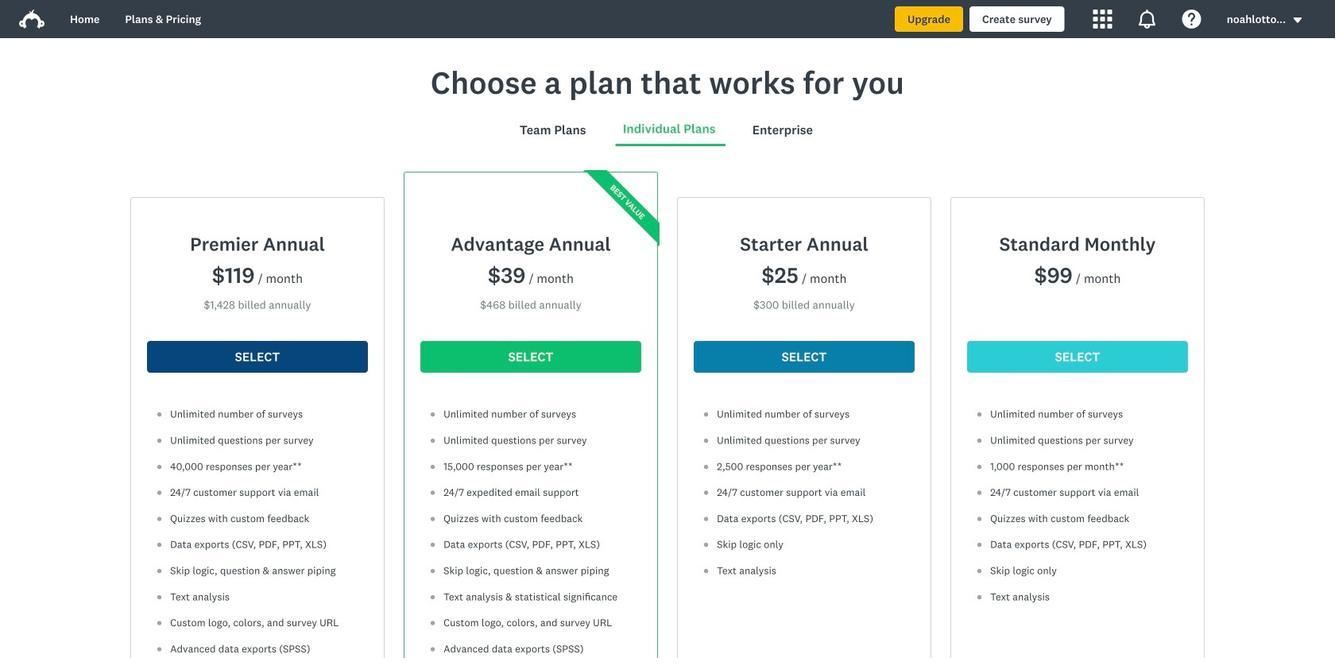 Task type: vqa. For each thing, say whether or not it's contained in the screenshot.
Dropdown arrow icon
no



Task type: locate. For each thing, give the bounding box(es) containing it.
1 brand logo image from the top
[[19, 6, 45, 32]]

brand logo image
[[19, 6, 45, 32], [19, 10, 45, 29]]

products icon image
[[1093, 10, 1112, 29], [1093, 10, 1112, 29]]

dropdown arrow icon image
[[1292, 15, 1303, 26], [1294, 17, 1302, 23]]



Task type: describe. For each thing, give the bounding box(es) containing it.
help icon image
[[1182, 10, 1202, 29]]

notification center icon image
[[1138, 10, 1157, 29]]

2 brand logo image from the top
[[19, 10, 45, 29]]



